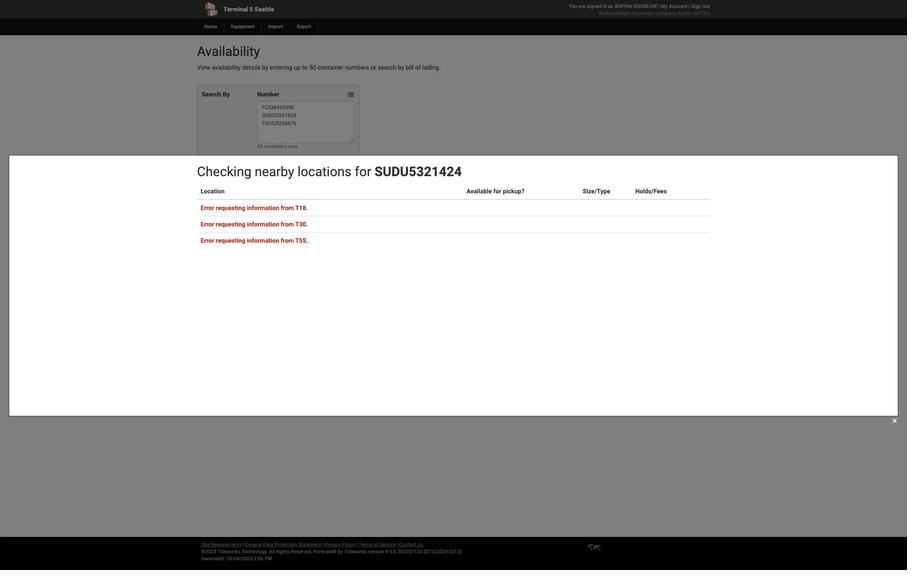 Task type: describe. For each thing, give the bounding box(es) containing it.
2 horizontal spatial by
[[398, 64, 404, 71]]

import link
[[261, 19, 290, 35]]

up
[[294, 64, 301, 71]]

not for fciu6432450
[[256, 201, 265, 208]]

broker/freight
[[599, 11, 631, 16]]

account
[[669, 4, 688, 9]]

search
[[202, 91, 221, 98]]

privacy policy link
[[325, 542, 355, 548]]

fciu6432450 could not be found check nearby locations
[[199, 201, 290, 217]]

(07122023-
[[424, 549, 449, 555]]

check for fciu6432450 could not be found check nearby locations
[[199, 210, 216, 217]]

| up forecast®
[[322, 542, 324, 548]]

my account link
[[661, 4, 688, 9]]

(57721)
[[693, 11, 710, 16]]

terminal 5 seattle
[[224, 6, 274, 13]]

2 vertical spatial not
[[259, 246, 268, 253]]

home
[[204, 24, 217, 30]]

reserved.
[[291, 549, 313, 555]]

show list image
[[348, 92, 354, 98]]

data
[[263, 542, 273, 548]]

lading.
[[422, 64, 441, 71]]

sign
[[691, 4, 701, 9]]

all
[[269, 549, 275, 555]]

nearby for fciu6432450
[[218, 210, 236, 217]]

container
[[199, 187, 226, 194]]

us
[[418, 542, 424, 548]]

2212)
[[449, 549, 462, 555]]

terminal 5 seattle link
[[197, 0, 403, 19]]

be for fciu6432450 could not be found check nearby locations
[[266, 201, 273, 208]]

forwarder
[[632, 11, 654, 16]]

be for tghu5236676 could not be found
[[269, 246, 276, 253]]

could for fciu6432450
[[239, 201, 254, 208]]

forecast®
[[314, 549, 337, 555]]

max
[[288, 144, 298, 149]]

terminal
[[224, 6, 248, 13]]

privacy
[[325, 542, 341, 548]]

2:00
[[254, 556, 264, 562]]

found for tghu5236676 could not be found
[[277, 246, 293, 253]]

as
[[608, 4, 614, 9]]

requirements
[[211, 542, 242, 548]]

are
[[579, 4, 586, 9]]

availability
[[197, 44, 260, 59]]

0 horizontal spatial by
[[262, 64, 269, 71]]

view
[[197, 64, 210, 71]]

general data protection statement link
[[245, 542, 321, 548]]

signed
[[587, 4, 602, 9]]

9.5.0.202307122
[[385, 549, 423, 555]]

sudu5321424
[[199, 223, 240, 230]]

sophia
[[615, 4, 633, 9]]

tghu5236676
[[199, 246, 240, 253]]

you
[[569, 4, 578, 9]]

could for sudu5321424
[[242, 223, 257, 230]]

be for sudu5321424 could not be found check nearby locations
[[269, 223, 275, 230]]

goodlive
[[634, 4, 657, 9]]

| left sign
[[689, 4, 690, 9]]

sign out link
[[691, 4, 710, 9]]

found for sudu5321424 could not be found check nearby locations
[[277, 223, 293, 230]]

contact
[[399, 542, 417, 548]]

1 horizontal spatial of
[[415, 64, 421, 71]]

containers
[[264, 144, 287, 149]]

entering
[[270, 64, 292, 71]]

generated:
[[202, 556, 225, 562]]

statement
[[299, 542, 321, 548]]

0 horizontal spatial 50
[[257, 144, 263, 149]]

in
[[603, 4, 607, 9]]

locations for fciu6432450
[[238, 210, 263, 217]]

locations for sudu5321424
[[238, 232, 263, 239]]

rights
[[276, 549, 290, 555]]

availability
[[212, 64, 241, 71]]

additional information
[[563, 187, 625, 194]]

information
[[593, 187, 625, 194]]

version
[[368, 549, 384, 555]]

1 horizontal spatial 50
[[309, 64, 316, 71]]

service
[[380, 542, 396, 548]]

50 containers max
[[257, 144, 298, 149]]

my
[[661, 4, 668, 9]]



Task type: vqa. For each thing, say whether or not it's contained in the screenshot.
Trucks
no



Task type: locate. For each thing, give the bounding box(es) containing it.
0 vertical spatial nearby
[[218, 210, 236, 217]]

not down fciu6432450 could not be found check nearby locations
[[258, 223, 267, 230]]

holds/fees
[[482, 187, 513, 194]]

could inside fciu6432450 could not be found check nearby locations
[[239, 201, 254, 208]]

2 locations from the top
[[238, 232, 263, 239]]

not inside sudu5321424 could not be found check nearby locations
[[258, 223, 267, 230]]

0 vertical spatial check
[[199, 210, 216, 217]]

by down privacy policy link
[[338, 549, 343, 555]]

site requirements link
[[202, 542, 242, 548]]

terms
[[359, 542, 373, 548]]

not
[[256, 201, 265, 208], [258, 223, 267, 230], [259, 246, 268, 253]]

site requirements | general data protection statement | privacy policy | terms of service | contact us ©2023 tideworks technology. all rights reserved. forecast® by tideworks version 9.5.0.202307122 (07122023-2212) generated: 10/04/2023 2:00 pm
[[202, 542, 462, 562]]

be inside fciu6432450 could not be found check nearby locations
[[266, 201, 273, 208]]

could up sudu5321424 could not be found check nearby locations
[[239, 201, 254, 208]]

view availability details by entering up to 50 container numbers or search by bill of lading.
[[197, 64, 441, 71]]

or
[[371, 64, 376, 71]]

be up sudu5321424 could not be found check nearby locations
[[266, 201, 273, 208]]

0 vertical spatial locations
[[238, 210, 263, 217]]

0 vertical spatial be
[[266, 201, 273, 208]]

policy
[[342, 542, 355, 548]]

check nearby locations link down sudu5321424
[[199, 232, 263, 239]]

be inside sudu5321424 could not be found check nearby locations
[[269, 223, 275, 230]]

found inside sudu5321424 could not be found check nearby locations
[[277, 223, 293, 230]]

50 left the containers
[[257, 144, 263, 149]]

nearby inside sudu5321424 could not be found check nearby locations
[[218, 232, 236, 239]]

2 vertical spatial found
[[277, 246, 293, 253]]

number
[[257, 91, 279, 98]]

container
[[318, 64, 344, 71]]

5
[[250, 6, 253, 13]]

0 vertical spatial check nearby locations link
[[199, 210, 263, 217]]

to
[[302, 64, 308, 71]]

1 vertical spatial check
[[199, 232, 216, 239]]

1 vertical spatial of
[[374, 542, 378, 548]]

of up version
[[374, 542, 378, 548]]

home link
[[197, 19, 224, 35]]

locations up tghu5236676 could not be found
[[238, 232, 263, 239]]

of inside site requirements | general data protection statement | privacy policy | terms of service | contact us ©2023 tideworks technology. all rights reserved. forecast® by tideworks version 9.5.0.202307122 (07122023-2212) generated: 10/04/2023 2:00 pm
[[374, 542, 378, 548]]

nearby down fciu6432450
[[218, 210, 236, 217]]

1 vertical spatial locations
[[238, 232, 263, 239]]

locations up sudu5321424 could not be found check nearby locations
[[238, 210, 263, 217]]

0 vertical spatial found
[[274, 201, 290, 208]]

nearby inside fciu6432450 could not be found check nearby locations
[[218, 210, 236, 217]]

check
[[199, 210, 216, 217], [199, 232, 216, 239]]

by
[[223, 91, 230, 98]]

import
[[268, 24, 283, 30]]

be down fciu6432450 could not be found check nearby locations
[[269, 223, 275, 230]]

equipment
[[231, 24, 255, 30]]

technology.
[[242, 549, 268, 555]]

check for sudu5321424 could not be found check nearby locations
[[199, 232, 216, 239]]

check down sudu5321424
[[199, 232, 216, 239]]

not down sudu5321424 could not be found check nearby locations
[[259, 246, 268, 253]]

0 vertical spatial 50
[[309, 64, 316, 71]]

2 vertical spatial be
[[269, 246, 276, 253]]

| up tideworks
[[357, 542, 358, 548]]

check nearby locations link for fciu6432450
[[199, 210, 263, 217]]

1 vertical spatial nearby
[[218, 232, 236, 239]]

1 locations from the top
[[238, 210, 263, 217]]

50
[[309, 64, 316, 71], [257, 144, 263, 149]]

check inside fciu6432450 could not be found check nearby locations
[[199, 210, 216, 217]]

could
[[239, 201, 254, 208], [242, 223, 257, 230], [242, 246, 257, 253]]

found
[[274, 201, 290, 208], [277, 223, 293, 230], [277, 246, 293, 253]]

2 check from the top
[[199, 232, 216, 239]]

by right details
[[262, 64, 269, 71]]

found inside fciu6432450 could not be found check nearby locations
[[274, 201, 290, 208]]

pm
[[265, 556, 272, 562]]

1 vertical spatial found
[[277, 223, 293, 230]]

locations inside fciu6432450 could not be found check nearby locations
[[238, 210, 263, 217]]

50 right "to" in the left of the page
[[309, 64, 316, 71]]

by left bill
[[398, 64, 404, 71]]

2 check nearby locations link from the top
[[199, 232, 263, 239]]

you are signed in as sophia goodlive | my account | sign out broker/freight forwarder company admin (57721)
[[569, 4, 710, 16]]

not inside fciu6432450 could not be found check nearby locations
[[256, 201, 265, 208]]

company
[[656, 11, 676, 16]]

search by
[[202, 91, 230, 98]]

be
[[266, 201, 273, 208], [269, 223, 275, 230], [269, 246, 276, 253]]

details
[[242, 64, 261, 71]]

0 vertical spatial could
[[239, 201, 254, 208]]

tghu5236676 could not be found
[[199, 246, 293, 253]]

be down sudu5321424 could not be found check nearby locations
[[269, 246, 276, 253]]

could down sudu5321424 could not be found check nearby locations
[[242, 246, 257, 253]]

locations inside sudu5321424 could not be found check nearby locations
[[238, 232, 263, 239]]

by
[[262, 64, 269, 71], [398, 64, 404, 71], [338, 549, 343, 555]]

nearby for sudu5321424
[[218, 232, 236, 239]]

locations
[[238, 210, 263, 217], [238, 232, 263, 239]]

by inside site requirements | general data protection statement | privacy policy | terms of service | contact us ©2023 tideworks technology. all rights reserved. forecast® by tideworks version 9.5.0.202307122 (07122023-2212) generated: 10/04/2023 2:00 pm
[[338, 549, 343, 555]]

seattle
[[255, 6, 274, 13]]

tideworks
[[344, 549, 367, 555]]

could down fciu6432450 could not be found check nearby locations
[[242, 223, 257, 230]]

export link
[[290, 19, 318, 35]]

2 vertical spatial could
[[242, 246, 257, 253]]

0 vertical spatial not
[[256, 201, 265, 208]]

could inside sudu5321424 could not be found check nearby locations
[[242, 223, 257, 230]]

1 vertical spatial could
[[242, 223, 257, 230]]

of
[[415, 64, 421, 71], [374, 542, 378, 548]]

export
[[297, 24, 311, 30]]

search
[[378, 64, 396, 71]]

1 vertical spatial check nearby locations link
[[199, 232, 263, 239]]

check nearby locations link for sudu5321424
[[199, 232, 263, 239]]

1 check from the top
[[199, 210, 216, 217]]

sudu5321424 could not be found check nearby locations
[[199, 223, 293, 239]]

nearby
[[218, 210, 236, 217], [218, 232, 236, 239]]

1 nearby from the top
[[218, 210, 236, 217]]

fciu6432450
[[199, 201, 237, 208]]

not up sudu5321424 could not be found check nearby locations
[[256, 201, 265, 208]]

out
[[703, 4, 710, 9]]

bill
[[406, 64, 414, 71]]

| left general at the bottom
[[243, 542, 244, 548]]

found for fciu6432450 could not be found check nearby locations
[[274, 201, 290, 208]]

Number text field
[[257, 101, 355, 143]]

contact us link
[[399, 542, 424, 548]]

0 horizontal spatial of
[[374, 542, 378, 548]]

1 horizontal spatial by
[[338, 549, 343, 555]]

1 vertical spatial be
[[269, 223, 275, 230]]

additional
[[563, 187, 591, 194]]

admin
[[678, 11, 692, 16]]

| left my
[[659, 4, 660, 9]]

site
[[202, 542, 210, 548]]

terms of service link
[[359, 542, 396, 548]]

numbers
[[345, 64, 369, 71]]

|
[[659, 4, 660, 9], [689, 4, 690, 9], [243, 542, 244, 548], [322, 542, 324, 548], [357, 542, 358, 548], [397, 542, 398, 548]]

protection
[[275, 542, 297, 548]]

1 vertical spatial 50
[[257, 144, 263, 149]]

of right bill
[[415, 64, 421, 71]]

| up the 9.5.0.202307122
[[397, 542, 398, 548]]

check nearby locations link down fciu6432450
[[199, 210, 263, 217]]

not for sudu5321424
[[258, 223, 267, 230]]

©2023 tideworks
[[202, 549, 241, 555]]

1 vertical spatial not
[[258, 223, 267, 230]]

10/04/2023
[[227, 556, 253, 562]]

2 nearby from the top
[[218, 232, 236, 239]]

1 check nearby locations link from the top
[[199, 210, 263, 217]]

check down fciu6432450
[[199, 210, 216, 217]]

general
[[245, 542, 262, 548]]

check inside sudu5321424 could not be found check nearby locations
[[199, 232, 216, 239]]

equipment link
[[224, 19, 261, 35]]

nearby down sudu5321424
[[218, 232, 236, 239]]

0 vertical spatial of
[[415, 64, 421, 71]]



